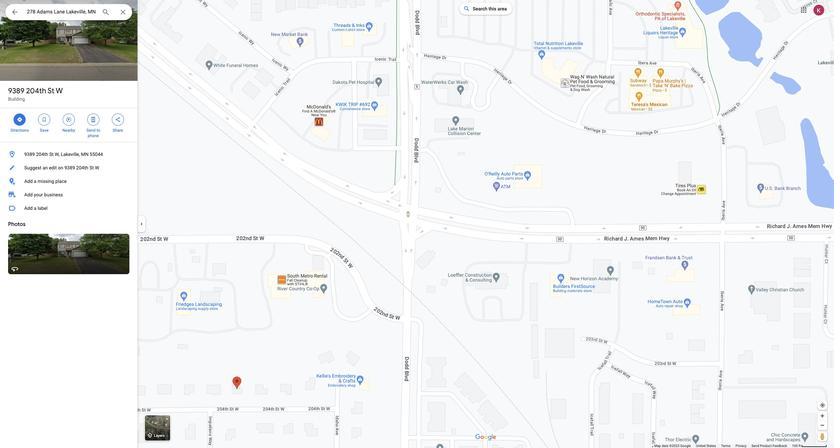 Task type: locate. For each thing, give the bounding box(es) containing it.
204th inside button
[[36, 152, 48, 157]]

©2023
[[669, 444, 680, 448]]

zoom in image
[[820, 414, 825, 419]]

0 vertical spatial w
[[56, 86, 63, 96]]

google account: kenny nguyen  
(kenny.nguyen@adept.ai) image
[[814, 5, 825, 15]]

missing
[[38, 179, 54, 184]]


[[41, 116, 47, 123]]

2 add from the top
[[24, 192, 33, 198]]

add
[[24, 179, 33, 184], [24, 192, 33, 198], [24, 206, 33, 211]]

0 vertical spatial add
[[24, 179, 33, 184]]

send for send product feedback
[[752, 444, 759, 448]]

footer
[[654, 444, 792, 448]]

0 vertical spatial a
[[34, 179, 36, 184]]

show your location image
[[820, 402, 826, 409]]

1 vertical spatial a
[[34, 206, 36, 211]]

0 vertical spatial st
[[48, 86, 54, 96]]

 button
[[5, 4, 24, 22]]

search this area button
[[459, 3, 512, 15]]

actions for 9389 204th st w region
[[0, 108, 138, 142]]

area
[[498, 6, 507, 11]]

st inside 9389 204th st w building
[[48, 86, 54, 96]]

0 vertical spatial 9389
[[8, 86, 24, 96]]

9389 for w
[[8, 86, 24, 96]]

3 add from the top
[[24, 206, 33, 211]]

2 vertical spatial 204th
[[76, 165, 88, 171]]

building
[[8, 96, 25, 102]]

a
[[34, 179, 36, 184], [34, 206, 36, 211]]

send up 'phone'
[[86, 128, 96, 133]]

an
[[43, 165, 48, 171]]

0 vertical spatial send
[[86, 128, 96, 133]]

9389 inside button
[[24, 152, 35, 157]]

terms button
[[721, 444, 731, 448]]

204th
[[26, 86, 46, 96], [36, 152, 48, 157], [76, 165, 88, 171]]

1 horizontal spatial send
[[752, 444, 759, 448]]

a for missing
[[34, 179, 36, 184]]

st inside button
[[49, 152, 54, 157]]

a left missing at top left
[[34, 179, 36, 184]]

send inside send to phone
[[86, 128, 96, 133]]

9389 up building
[[8, 86, 24, 96]]

1 vertical spatial 204th
[[36, 152, 48, 157]]

 search field
[[5, 4, 132, 22]]

1 vertical spatial send
[[752, 444, 759, 448]]

1 horizontal spatial w
[[95, 165, 99, 171]]

send
[[86, 128, 96, 133], [752, 444, 759, 448]]

photos
[[8, 221, 26, 228]]

w inside 9389 204th st w building
[[56, 86, 63, 96]]

share
[[113, 128, 123, 133]]

2 a from the top
[[34, 206, 36, 211]]

united states button
[[696, 444, 716, 448]]

send product feedback button
[[752, 444, 787, 448]]

9389 up suggest
[[24, 152, 35, 157]]

2 vertical spatial add
[[24, 206, 33, 211]]

add a missing place
[[24, 179, 67, 184]]

add for add your business
[[24, 192, 33, 198]]

add left label
[[24, 206, 33, 211]]

204th inside 9389 204th st w building
[[26, 86, 46, 96]]

nearby
[[62, 128, 75, 133]]

9389 inside 9389 204th st w building
[[8, 86, 24, 96]]

1 vertical spatial add
[[24, 192, 33, 198]]


[[90, 116, 96, 123]]

9389 right "on"
[[64, 165, 75, 171]]

add a missing place button
[[0, 175, 138, 188]]

a for label
[[34, 206, 36, 211]]

layers
[[154, 434, 165, 438]]

1 add from the top
[[24, 179, 33, 184]]

send left product
[[752, 444, 759, 448]]

footer containing map data ©2023 google
[[654, 444, 792, 448]]

zoom out image
[[820, 423, 825, 428]]

map data ©2023 google
[[654, 444, 691, 448]]

collapse side panel image
[[138, 220, 145, 228]]

a left label
[[34, 206, 36, 211]]

add down suggest
[[24, 179, 33, 184]]

0 horizontal spatial send
[[86, 128, 96, 133]]

9389
[[8, 86, 24, 96], [24, 152, 35, 157], [64, 165, 75, 171]]

privacy
[[736, 444, 747, 448]]

send to phone
[[86, 128, 100, 138]]

suggest an edit on 9389 204th st w
[[24, 165, 99, 171]]

2 vertical spatial st
[[89, 165, 94, 171]]

st
[[48, 86, 54, 96], [49, 152, 54, 157], [89, 165, 94, 171]]

0 horizontal spatial w
[[56, 86, 63, 96]]

1 vertical spatial 9389
[[24, 152, 35, 157]]

google
[[680, 444, 691, 448]]

204th up "an"
[[36, 152, 48, 157]]

w
[[56, 86, 63, 96], [95, 165, 99, 171]]

add left your
[[24, 192, 33, 198]]

204th up 
[[26, 86, 46, 96]]

2 vertical spatial 9389
[[64, 165, 75, 171]]

add a label
[[24, 206, 48, 211]]

1 a from the top
[[34, 179, 36, 184]]

business
[[44, 192, 63, 198]]

1 vertical spatial st
[[49, 152, 54, 157]]

204th down the mn
[[76, 165, 88, 171]]

phone
[[88, 133, 99, 138]]

204th for w,
[[36, 152, 48, 157]]

search this area
[[473, 6, 507, 11]]

55044
[[90, 152, 103, 157]]

204th for w
[[26, 86, 46, 96]]

send inside send product feedback button
[[752, 444, 759, 448]]

1 vertical spatial w
[[95, 165, 99, 171]]

None field
[[27, 8, 96, 16]]

your
[[34, 192, 43, 198]]

0 vertical spatial 204th
[[26, 86, 46, 96]]

204th inside button
[[76, 165, 88, 171]]

9389 inside button
[[64, 165, 75, 171]]



Task type: describe. For each thing, give the bounding box(es) containing it.
edit
[[49, 165, 57, 171]]


[[115, 116, 121, 123]]

suggest
[[24, 165, 41, 171]]

place
[[55, 179, 67, 184]]

google maps element
[[0, 0, 834, 448]]

save
[[40, 128, 49, 133]]

states
[[707, 444, 716, 448]]

product
[[760, 444, 772, 448]]

st for w,
[[49, 152, 54, 157]]

to
[[97, 128, 100, 133]]

100
[[792, 444, 798, 448]]

united
[[696, 444, 706, 448]]

privacy button
[[736, 444, 747, 448]]

search
[[473, 6, 488, 11]]

100 ft button
[[792, 444, 827, 448]]

terms
[[721, 444, 731, 448]]

ft
[[799, 444, 801, 448]]

directions
[[11, 128, 29, 133]]

add your business link
[[0, 188, 138, 202]]

add your business
[[24, 192, 63, 198]]

st inside button
[[89, 165, 94, 171]]


[[66, 116, 72, 123]]

lakeville,
[[61, 152, 80, 157]]

label
[[38, 206, 48, 211]]

map
[[654, 444, 661, 448]]

none field inside 278 adams lane lakeville, mn 55044 field
[[27, 8, 96, 16]]


[[17, 116, 23, 123]]

united states
[[696, 444, 716, 448]]

9389 204th st w building
[[8, 86, 63, 102]]

mn
[[81, 152, 89, 157]]


[[11, 7, 19, 17]]

278 Adams Lane Lakeville, MN 55044 field
[[5, 4, 132, 20]]

9389 204th st w main content
[[0, 0, 138, 448]]

9389 204th st w, lakeville, mn 55044 button
[[0, 148, 138, 161]]

send for send to phone
[[86, 128, 96, 133]]

feedback
[[773, 444, 787, 448]]

add for add a label
[[24, 206, 33, 211]]

footer inside google maps element
[[654, 444, 792, 448]]

st for w
[[48, 86, 54, 96]]

send product feedback
[[752, 444, 787, 448]]

this
[[489, 6, 497, 11]]

w inside button
[[95, 165, 99, 171]]

add a label button
[[0, 202, 138, 215]]

on
[[58, 165, 63, 171]]

9389 204th st w, lakeville, mn 55044
[[24, 152, 103, 157]]

show street view coverage image
[[818, 431, 828, 442]]

w,
[[55, 152, 60, 157]]

suggest an edit on 9389 204th st w button
[[0, 161, 138, 175]]

add for add a missing place
[[24, 179, 33, 184]]

9389 for w,
[[24, 152, 35, 157]]

data
[[662, 444, 669, 448]]

100 ft
[[792, 444, 801, 448]]



Task type: vqa. For each thing, say whether or not it's contained in the screenshot.


